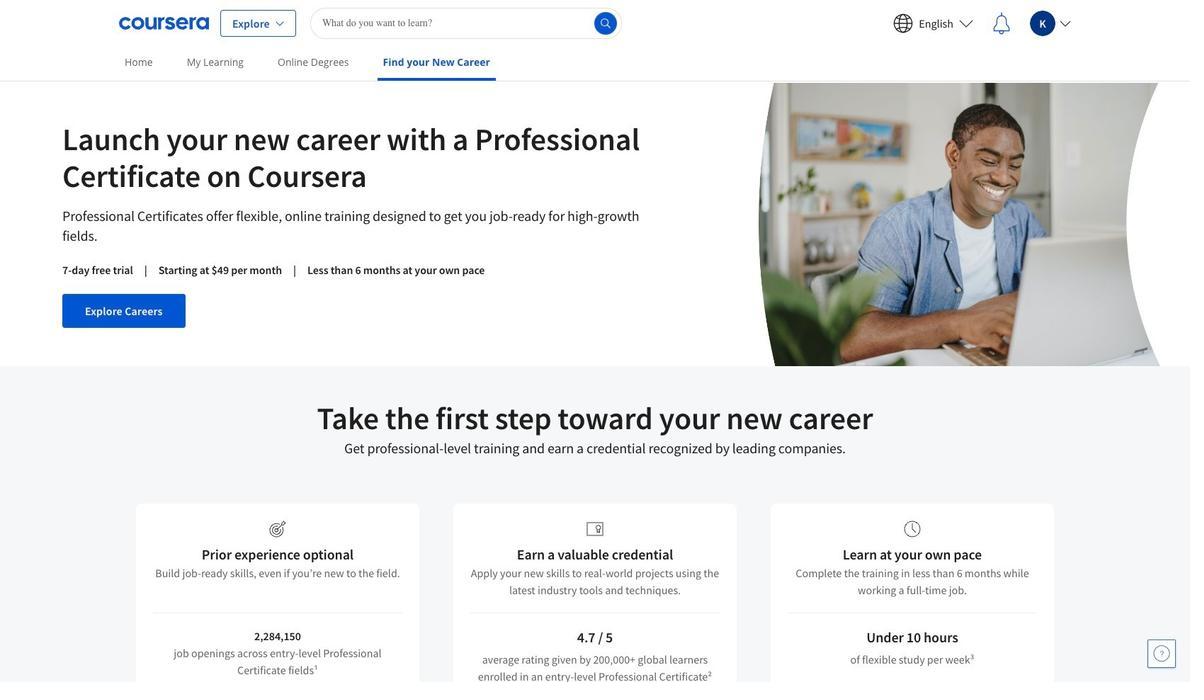 Task type: locate. For each thing, give the bounding box(es) containing it.
coursera image
[[119, 12, 209, 34]]

None search field
[[310, 7, 622, 39]]



Task type: vqa. For each thing, say whether or not it's contained in the screenshot.
the bottommost 4
no



Task type: describe. For each thing, give the bounding box(es) containing it.
help center image
[[1154, 645, 1171, 662]]

What do you want to learn? text field
[[310, 7, 622, 39]]



